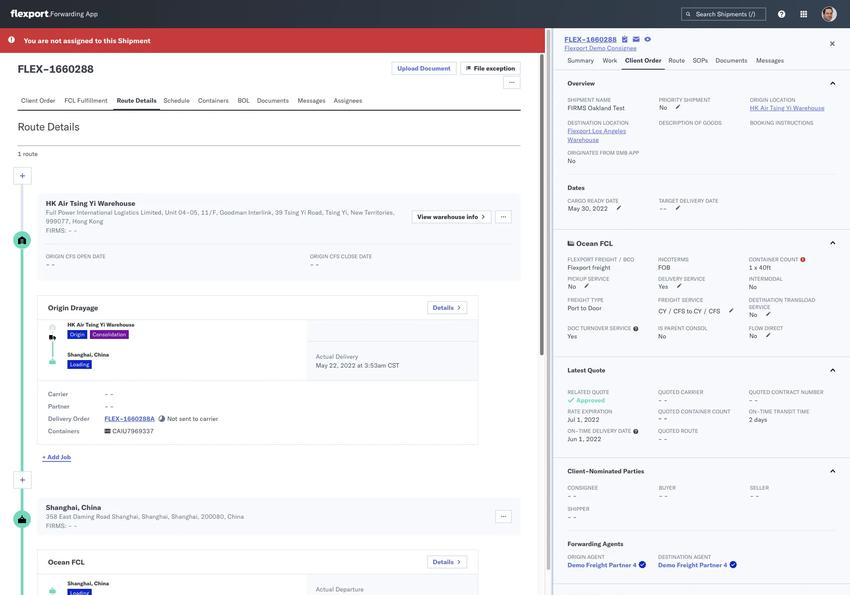 Task type: describe. For each thing, give the bounding box(es) containing it.
no up flow
[[750, 311, 758, 319]]

origin cfs close date - -
[[310, 253, 373, 269]]

0 vertical spatial delivery
[[680, 198, 705, 204]]

2 vertical spatial fcl
[[72, 558, 85, 567]]

kong
[[89, 218, 103, 226]]

details button for ocean fcl
[[428, 556, 468, 569]]

shanghai, inside shanghai, china loading
[[68, 352, 93, 358]]

1 vertical spatial ocean fcl
[[48, 558, 85, 567]]

warehouse inside destination location flexport los angeles warehouse
[[568, 136, 599, 144]]

no inside originates from smb app no
[[568, 157, 576, 165]]

test
[[614, 104, 625, 112]]

on-time delivery date
[[568, 428, 632, 435]]

cy / cfs to cy / cfs
[[659, 308, 721, 316]]

destination for flexport
[[568, 120, 602, 126]]

client-
[[568, 468, 590, 476]]

0 horizontal spatial carrier
[[200, 415, 218, 423]]

interlink,
[[249, 209, 274, 217]]

delivery for delivery order
[[48, 415, 72, 423]]

partner for origin
[[609, 562, 632, 570]]

name
[[596, 97, 612, 103]]

4 for destination agent
[[724, 562, 728, 570]]

1 vertical spatial freight
[[593, 264, 611, 272]]

air inside 'origin location hk air tsing yi warehouse'
[[761, 104, 769, 112]]

40ft
[[760, 264, 772, 272]]

info
[[467, 213, 479, 221]]

flexport. image
[[11, 10, 50, 19]]

tsing down drayage
[[86, 322, 99, 328]]

service right the turnover
[[610, 325, 632, 332]]

warehouse inside hk air tsing yi warehouse full power international logistics limited, unit 04-05, 11/f, goodman interlink, 39 tsing yi road, tsing yi, new territories, 999077, hong kong firms: - -
[[98, 199, 135, 208]]

departure
[[336, 586, 364, 594]]

0 vertical spatial client order button
[[622, 53, 666, 70]]

assignees
[[334, 97, 363, 105]]

target
[[659, 198, 679, 204]]

0 horizontal spatial client
[[21, 97, 38, 105]]

1 route
[[18, 150, 38, 158]]

cfs inside origin cfs open date - -
[[66, 253, 76, 260]]

summary
[[568, 56, 594, 64]]

1 vertical spatial yes
[[568, 333, 578, 341]]

shanghai, china 358 east daming road shanghai, shanghai, shanghai, 200080, china firms: - -
[[46, 504, 244, 530]]

flex- for 1660288a
[[105, 415, 124, 423]]

upload document button
[[392, 62, 457, 75]]

hk air tsing yi warehouse full power international logistics limited, unit 04-05, 11/f, goodman interlink, 39 tsing yi road, tsing yi, new territories, 999077, hong kong firms: - -
[[46, 199, 395, 235]]

may inside actual delivery may 22, 2022 at 3:53am cst
[[316, 362, 328, 370]]

0 vertical spatial freight
[[596, 256, 618, 263]]

demo for origin agent
[[568, 562, 585, 570]]

client order for the left 'client order' button
[[21, 97, 55, 105]]

1 vertical spatial delivery
[[593, 428, 617, 435]]

description of goods
[[659, 120, 722, 126]]

full
[[46, 209, 56, 217]]

to right sent
[[193, 415, 198, 423]]

200080,
[[201, 513, 226, 521]]

1 for 1 route
[[18, 150, 21, 158]]

related quote
[[568, 389, 610, 396]]

0 vertical spatial yes
[[659, 283, 669, 291]]

caiu7969337
[[113, 428, 154, 436]]

0 horizontal spatial containers
[[48, 428, 80, 436]]

freight up "cy / cfs to cy / cfs" at the right bottom of the page
[[659, 297, 681, 304]]

booking
[[751, 120, 775, 126]]

containers inside button
[[198, 97, 229, 105]]

quoted container count - -
[[659, 409, 731, 423]]

freight service
[[659, 297, 704, 304]]

ocean fcl inside button
[[577, 239, 613, 248]]

1 horizontal spatial client
[[626, 56, 644, 64]]

0 horizontal spatial messages button
[[294, 93, 331, 110]]

actual for actual departure
[[316, 586, 334, 594]]

yi inside 'origin location hk air tsing yi warehouse'
[[787, 104, 792, 112]]

service
[[682, 297, 704, 304]]

1 vertical spatial consignee
[[568, 485, 599, 492]]

flex- for 1660288
[[565, 35, 587, 44]]

sops
[[694, 56, 709, 64]]

1 vertical spatial 1,
[[579, 436, 585, 444]]

+
[[42, 453, 46, 461]]

file exception
[[474, 64, 516, 72]]

1 horizontal spatial demo
[[590, 44, 606, 52]]

actual delivery may 22, 2022 at 3:53am cst
[[316, 353, 400, 370]]

bco
[[624, 256, 635, 263]]

2 horizontal spatial time
[[798, 409, 810, 415]]

documents for the left documents button
[[257, 97, 289, 105]]

date for --
[[706, 198, 719, 204]]

1660288a
[[124, 415, 155, 423]]

1 for 1 x 40ft
[[750, 264, 753, 272]]

firms: inside the shanghai, china 358 east daming road shanghai, shanghai, shanghai, 200080, china firms: - -
[[46, 523, 67, 530]]

0 horizontal spatial partner
[[48, 403, 70, 411]]

quoted contract number - - rate expiration jul 1, 2022
[[568, 389, 824, 424]]

1 vertical spatial ocean
[[48, 558, 70, 567]]

approved
[[577, 397, 605, 405]]

- - for partner
[[105, 403, 114, 411]]

2022 down on-time delivery date
[[587, 436, 602, 444]]

from
[[600, 150, 615, 156]]

tsing up power at the top of page
[[70, 199, 88, 208]]

documents for documents button to the right
[[716, 56, 748, 64]]

time for on-time delivery date
[[579, 428, 592, 435]]

1 horizontal spatial 1660288
[[587, 35, 617, 44]]

hk air tsing yi warehouse
[[68, 322, 135, 328]]

1 horizontal spatial order
[[73, 415, 90, 423]]

job
[[61, 453, 71, 461]]

flex
[[18, 62, 43, 75]]

origin for origin agent
[[568, 554, 586, 561]]

incoterms fob
[[659, 256, 689, 272]]

origin for origin cfs open date - -
[[46, 253, 64, 260]]

freight down the destination agent
[[677, 562, 699, 570]]

warehouse
[[433, 213, 465, 221]]

/ inside flexport freight / bco flexport freight
[[619, 256, 622, 263]]

2
[[750, 416, 753, 424]]

road,
[[308, 209, 324, 217]]

overview
[[568, 79, 595, 87]]

booking instructions
[[751, 120, 814, 126]]

incoterms
[[659, 256, 689, 263]]

fcl inside "ocean fcl" button
[[600, 239, 613, 248]]

1 vertical spatial 1660288
[[49, 62, 94, 75]]

quoted for quoted route - -
[[659, 428, 680, 435]]

22,
[[329, 362, 339, 370]]

warehouse up consolidation
[[106, 322, 135, 328]]

on- for on-time transit time 2 days
[[750, 409, 761, 415]]

international
[[77, 209, 113, 217]]

delivery for delivery service
[[659, 276, 683, 282]]

work
[[603, 56, 618, 64]]

origin location hk air tsing yi warehouse
[[751, 97, 825, 112]]

close
[[341, 253, 358, 260]]

target delivery date
[[659, 198, 719, 204]]

destination transload service
[[750, 297, 816, 311]]

order for 'client order' button to the top
[[645, 56, 662, 64]]

0 horizontal spatial client order button
[[18, 93, 61, 110]]

fcl inside "fcl fulfillment" button
[[65, 97, 76, 105]]

route button
[[666, 53, 690, 70]]

1 cy from the left
[[659, 308, 667, 316]]

1 horizontal spatial messages
[[757, 56, 785, 64]]

upload document
[[398, 64, 451, 72]]

cargo ready date
[[568, 198, 619, 204]]

consignee - -
[[568, 485, 599, 500]]

goods
[[704, 120, 722, 126]]

to inside freight type port to door
[[581, 305, 587, 312]]

2 horizontal spatial /
[[704, 308, 708, 316]]

0 horizontal spatial route details
[[18, 120, 80, 133]]

daming
[[73, 513, 94, 521]]

originates
[[568, 150, 599, 156]]

warehouse inside 'origin location hk air tsing yi warehouse'
[[794, 104, 825, 112]]

2 vertical spatial destination
[[659, 554, 693, 561]]

ready
[[588, 198, 605, 204]]

location for tsing
[[770, 97, 796, 103]]

hk for hk air tsing yi warehouse
[[68, 322, 75, 328]]

view warehouse info
[[418, 213, 479, 221]]

actual departure
[[316, 586, 364, 594]]

route details inside route details button
[[117, 97, 157, 105]]

date for may 30, 2022
[[606, 198, 619, 204]]

is parent consol no
[[659, 325, 708, 341]]

service up service
[[685, 276, 706, 282]]

partner for destination
[[700, 562, 723, 570]]

priority
[[659, 97, 683, 103]]

yi up international at top left
[[89, 199, 96, 208]]

priority shipment
[[659, 97, 711, 103]]

transload
[[785, 297, 816, 304]]

to left this
[[95, 36, 102, 45]]

date up parties
[[619, 428, 632, 435]]

cst
[[388, 362, 400, 370]]

origin cfs open date - -
[[46, 253, 106, 269]]

flow
[[750, 325, 764, 332]]

consolidation
[[93, 331, 126, 338]]

0 vertical spatial may
[[569, 205, 580, 213]]

sops button
[[690, 53, 713, 70]]

0 vertical spatial shipment
[[118, 36, 151, 45]]

shanghai, china loading
[[68, 352, 109, 368]]

service down flexport freight / bco flexport freight
[[588, 276, 610, 282]]

1 horizontal spatial messages button
[[753, 53, 790, 70]]

loading
[[70, 361, 89, 368]]

hk inside 'origin location hk air tsing yi warehouse'
[[751, 104, 759, 112]]

tsing inside 'origin location hk air tsing yi warehouse'
[[771, 104, 785, 112]]

fcl fulfillment button
[[61, 93, 113, 110]]

freight down 'origin agent'
[[587, 562, 608, 570]]

no down flow
[[750, 332, 758, 340]]

agent for destination agent
[[694, 554, 712, 561]]

hk air tsing yi warehouse link
[[751, 104, 825, 112]]

0 horizontal spatial app
[[86, 10, 98, 18]]

client-nominated parties button
[[554, 459, 851, 485]]

quote
[[592, 389, 610, 396]]

flex - 1660288
[[18, 62, 94, 75]]

this
[[104, 36, 116, 45]]

latest quote
[[568, 367, 606, 375]]

client order for 'client order' button to the top
[[626, 56, 662, 64]]

on- for on-time delivery date
[[568, 428, 579, 435]]

date for origin cfs close date - -
[[359, 253, 373, 260]]

quoted route - -
[[659, 428, 699, 444]]

route inside the route button
[[669, 56, 686, 64]]

details inside button
[[136, 97, 157, 105]]

china for shanghai, china 358 east daming road shanghai, shanghai, shanghai, 200080, china firms: - -
[[81, 504, 101, 512]]

doc
[[568, 325, 580, 332]]

app inside originates from smb app no
[[630, 150, 640, 156]]



Task type: vqa. For each thing, say whether or not it's contained in the screenshot.


Task type: locate. For each thing, give the bounding box(es) containing it.
origin for origin cfs close date - -
[[310, 253, 329, 260]]

0 vertical spatial documents
[[716, 56, 748, 64]]

no down pickup
[[569, 283, 577, 291]]

details button for origin drayage
[[428, 301, 468, 315]]

flex- up caiu7969337
[[105, 415, 124, 423]]

client
[[626, 56, 644, 64], [21, 97, 38, 105]]

china for shanghai, china loading
[[94, 352, 109, 358]]

1
[[18, 150, 21, 158], [750, 264, 753, 272]]

0 horizontal spatial count
[[713, 409, 731, 415]]

1 - - from the top
[[105, 391, 114, 399]]

partner down the destination agent
[[700, 562, 723, 570]]

quoted down quoted container count - -
[[659, 428, 680, 435]]

destination inside destination transload service
[[750, 297, 784, 304]]

destination for service
[[750, 297, 784, 304]]

on- inside on-time transit time 2 days
[[750, 409, 761, 415]]

2 demo freight partner 4 link from the left
[[659, 561, 739, 570]]

0 horizontal spatial flex-
[[105, 415, 124, 423]]

1 horizontal spatial demo freight partner 4
[[659, 562, 728, 570]]

destination inside destination location flexport los angeles warehouse
[[568, 120, 602, 126]]

0 horizontal spatial ocean fcl
[[48, 558, 85, 567]]

1 horizontal spatial agent
[[694, 554, 712, 561]]

bol
[[238, 97, 250, 105]]

demo
[[590, 44, 606, 52], [568, 562, 585, 570], [659, 562, 676, 570]]

messages
[[757, 56, 785, 64], [298, 97, 326, 105]]

yi up consolidation
[[100, 322, 105, 328]]

1 horizontal spatial route details
[[117, 97, 157, 105]]

actual left departure
[[316, 586, 334, 594]]

0 vertical spatial messages
[[757, 56, 785, 64]]

+ add job button
[[37, 449, 76, 466]]

0 vertical spatial - -
[[105, 391, 114, 399]]

0 horizontal spatial demo
[[568, 562, 585, 570]]

delivery right target
[[680, 198, 705, 204]]

demo for destination agent
[[659, 562, 676, 570]]

ocean inside button
[[577, 239, 599, 248]]

2 date from the left
[[359, 253, 373, 260]]

- -
[[105, 391, 114, 399], [105, 403, 114, 411]]

2 - - from the top
[[105, 403, 114, 411]]

client order button
[[622, 53, 666, 70], [18, 93, 61, 110]]

to right port
[[581, 305, 587, 312]]

documents button right bol
[[254, 93, 294, 110]]

documents right "bol" button
[[257, 97, 289, 105]]

quote
[[588, 367, 606, 375]]

route for 1 route
[[23, 150, 38, 158]]

freight
[[596, 256, 618, 263], [593, 264, 611, 272]]

origin left close
[[310, 253, 329, 260]]

china for shanghai, china
[[94, 581, 109, 587]]

app right smb at the right of page
[[630, 150, 640, 156]]

flex-1660288a
[[105, 415, 155, 423]]

intermodal no
[[750, 276, 783, 291]]

0 vertical spatial route
[[669, 56, 686, 64]]

0 horizontal spatial demo freight partner 4
[[568, 562, 637, 570]]

no inside intermodal no
[[750, 283, 758, 291]]

1 vertical spatial - -
[[105, 403, 114, 411]]

tsing
[[771, 104, 785, 112], [70, 199, 88, 208], [285, 209, 299, 217], [326, 209, 341, 217], [86, 322, 99, 328]]

fulfillment
[[77, 97, 108, 105]]

containers left bol
[[198, 97, 229, 105]]

0 horizontal spatial air
[[58, 199, 68, 208]]

count inside quoted container count - -
[[713, 409, 731, 415]]

1 vertical spatial containers
[[48, 428, 80, 436]]

3:53am
[[365, 362, 387, 370]]

flow direct
[[750, 325, 784, 332]]

1 horizontal spatial cy
[[695, 308, 702, 316]]

route inside quoted route - -
[[682, 428, 699, 435]]

1 horizontal spatial count
[[781, 256, 799, 263]]

2 vertical spatial delivery
[[48, 415, 72, 423]]

freight inside freight type port to door
[[568, 297, 590, 304]]

location inside 'origin location hk air tsing yi warehouse'
[[770, 97, 796, 103]]

schedule button
[[160, 93, 195, 110]]

hk up full
[[46, 199, 56, 208]]

location up angeles
[[604, 120, 629, 126]]

demo down flex-1660288 link on the top right of page
[[590, 44, 606, 52]]

air down drayage
[[77, 322, 84, 328]]

carrier up container
[[682, 389, 704, 396]]

demo freight partner 4 for destination
[[659, 562, 728, 570]]

1 horizontal spatial date
[[359, 253, 373, 260]]

expiration
[[582, 409, 613, 415]]

demo down the destination agent
[[659, 562, 676, 570]]

to down service
[[687, 308, 693, 316]]

no down originates
[[568, 157, 576, 165]]

location for angeles
[[604, 120, 629, 126]]

fcl left fulfillment
[[65, 97, 76, 105]]

1 horizontal spatial client order
[[626, 56, 662, 64]]

nominated
[[590, 468, 622, 476]]

overview button
[[554, 70, 851, 97]]

firms: down 358
[[46, 523, 67, 530]]

file
[[474, 64, 485, 72]]

0 vertical spatial containers
[[198, 97, 229, 105]]

quoted inside quoted carrier - -
[[659, 389, 680, 396]]

demo freight partner 4 link
[[568, 561, 649, 570], [659, 561, 739, 570]]

route for quoted route - -
[[682, 428, 699, 435]]

order
[[645, 56, 662, 64], [39, 97, 55, 105], [73, 415, 90, 423]]

0 horizontal spatial location
[[604, 120, 629, 126]]

origin inside origin cfs open date - -
[[46, 253, 64, 260]]

0 horizontal spatial time
[[579, 428, 592, 435]]

location up hk air tsing yi warehouse link
[[770, 97, 796, 103]]

you
[[24, 36, 36, 45]]

0 vertical spatial location
[[770, 97, 796, 103]]

document
[[420, 64, 451, 72]]

0 vertical spatial consignee
[[608, 44, 637, 52]]

hk for hk air tsing yi warehouse full power international logistics limited, unit 04-05, 11/f, goodman interlink, 39 tsing yi road, tsing yi, new territories, 999077, hong kong firms: - -
[[46, 199, 56, 208]]

route right fulfillment
[[117, 97, 134, 105]]

cy up "is"
[[659, 308, 667, 316]]

view
[[418, 213, 432, 221]]

details button
[[428, 301, 468, 315], [428, 556, 468, 569]]

service inside destination transload service
[[750, 304, 771, 311]]

1 4 from the left
[[633, 562, 637, 570]]

flexport inside destination location flexport los angeles warehouse
[[568, 127, 591, 135]]

hk up booking
[[751, 104, 759, 112]]

0 vertical spatial carrier
[[682, 389, 704, 396]]

1 vertical spatial may
[[316, 362, 328, 370]]

1 vertical spatial flex-
[[105, 415, 124, 423]]

agent for origin agent
[[588, 554, 605, 561]]

1 vertical spatial route
[[682, 428, 699, 435]]

1 vertical spatial messages button
[[294, 93, 331, 110]]

flexport inside 'flexport demo consignee' link
[[565, 44, 588, 52]]

1 vertical spatial destination
[[750, 297, 784, 304]]

latest
[[568, 367, 587, 375]]

date right open
[[93, 253, 106, 260]]

ocean fcl up shanghai, china
[[48, 558, 85, 567]]

delivery down fob
[[659, 276, 683, 282]]

goodman
[[220, 209, 247, 217]]

1 horizontal spatial route
[[682, 428, 699, 435]]

forwarding for forwarding agents
[[568, 541, 602, 549]]

yes down doc
[[568, 333, 578, 341]]

warehouse up originates
[[568, 136, 599, 144]]

is
[[659, 325, 664, 332]]

tsing up booking instructions
[[771, 104, 785, 112]]

air for hk air tsing yi warehouse full power international logistics limited, unit 04-05, 11/f, goodman interlink, 39 tsing yi road, tsing yi, new territories, 999077, hong kong firms: - -
[[58, 199, 68, 208]]

date right close
[[359, 253, 373, 260]]

pickup service
[[568, 276, 610, 282]]

2 vertical spatial hk
[[68, 322, 75, 328]]

2 vertical spatial order
[[73, 415, 90, 423]]

cy
[[659, 308, 667, 316], [695, 308, 702, 316]]

1 vertical spatial route details
[[18, 120, 80, 133]]

2 cy from the left
[[695, 308, 702, 316]]

yi left "road,"
[[301, 209, 306, 217]]

on- up jun at the bottom right of page
[[568, 428, 579, 435]]

quoted left 'contract'
[[750, 389, 771, 396]]

quoted for quoted container count - -
[[659, 409, 680, 415]]

china inside shanghai, china loading
[[94, 352, 109, 358]]

2 horizontal spatial demo
[[659, 562, 676, 570]]

0 vertical spatial fcl
[[65, 97, 76, 105]]

1 horizontal spatial destination
[[659, 554, 693, 561]]

hk down origin drayage
[[68, 322, 75, 328]]

are
[[38, 36, 49, 45]]

origin left open
[[46, 253, 64, 260]]

route details up 1 route
[[18, 120, 80, 133]]

1 horizontal spatial containers
[[198, 97, 229, 105]]

documents right sops button
[[716, 56, 748, 64]]

1 demo freight partner 4 link from the left
[[568, 561, 649, 570]]

forwarding for forwarding app
[[50, 10, 84, 18]]

air inside hk air tsing yi warehouse full power international logistics limited, unit 04-05, 11/f, goodman interlink, 39 tsing yi road, tsing yi, new territories, 999077, hong kong firms: - -
[[58, 199, 68, 208]]

0 horizontal spatial order
[[39, 97, 55, 105]]

1 horizontal spatial documents button
[[713, 53, 753, 70]]

no down intermodal
[[750, 283, 758, 291]]

1 horizontal spatial consignee
[[608, 44, 637, 52]]

origin inside 'origin location hk air tsing yi warehouse'
[[751, 97, 769, 103]]

fcl
[[65, 97, 76, 105], [600, 239, 613, 248], [72, 558, 85, 567]]

shipment inside shipment name firms oakland test
[[568, 97, 595, 103]]

/
[[619, 256, 622, 263], [669, 308, 673, 316], [704, 308, 708, 316]]

yi,
[[342, 209, 349, 217]]

date inside origin cfs close date - -
[[359, 253, 373, 260]]

0 horizontal spatial route
[[23, 150, 38, 158]]

2022 left 'at'
[[341, 362, 356, 370]]

container
[[682, 409, 711, 415]]

2 horizontal spatial delivery
[[659, 276, 683, 282]]

yi up instructions
[[787, 104, 792, 112]]

--
[[660, 205, 668, 213]]

1 vertical spatial client
[[21, 97, 38, 105]]

yes down fob
[[659, 283, 669, 291]]

origin
[[751, 97, 769, 103], [46, 253, 64, 260], [310, 253, 329, 260], [48, 304, 69, 312], [70, 331, 85, 338], [568, 554, 586, 561]]

4 for origin agent
[[633, 562, 637, 570]]

flexport
[[565, 44, 588, 52], [568, 127, 591, 135], [568, 256, 594, 263], [568, 264, 591, 272]]

may down cargo
[[569, 205, 580, 213]]

1 horizontal spatial /
[[669, 308, 673, 316]]

time up jun 1, 2022 at bottom
[[579, 428, 592, 435]]

origin for origin drayage
[[48, 304, 69, 312]]

file exception button
[[461, 62, 521, 75], [461, 62, 521, 75]]

may 30, 2022
[[569, 205, 608, 213]]

1 vertical spatial fcl
[[600, 239, 613, 248]]

0 vertical spatial air
[[761, 104, 769, 112]]

actual for actual delivery may 22, 2022 at 3:53am cst
[[316, 353, 334, 361]]

1 vertical spatial location
[[604, 120, 629, 126]]

1 horizontal spatial partner
[[609, 562, 632, 570]]

1 horizontal spatial delivery
[[336, 353, 358, 361]]

1 horizontal spatial delivery
[[680, 198, 705, 204]]

warehouse up instructions
[[794, 104, 825, 112]]

at
[[358, 362, 363, 370]]

consignee up work
[[608, 44, 637, 52]]

1, right jun at the bottom right of page
[[579, 436, 585, 444]]

no inside "is parent consol no"
[[659, 333, 667, 341]]

quoted inside quoted contract number - - rate expiration jul 1, 2022
[[750, 389, 771, 396]]

delivery down expiration
[[593, 428, 617, 435]]

0 vertical spatial destination
[[568, 120, 602, 126]]

order for the left 'client order' button
[[39, 97, 55, 105]]

1 actual from the top
[[316, 353, 334, 361]]

ocean up flexport freight / bco flexport freight
[[577, 239, 599, 248]]

0 horizontal spatial 1
[[18, 150, 21, 158]]

0 horizontal spatial may
[[316, 362, 328, 370]]

1 date from the left
[[93, 253, 106, 260]]

yes
[[659, 283, 669, 291], [568, 333, 578, 341]]

2022 inside actual delivery may 22, 2022 at 3:53am cst
[[341, 362, 356, 370]]

origin up booking
[[751, 97, 769, 103]]

1 vertical spatial documents button
[[254, 93, 294, 110]]

sent
[[179, 415, 191, 423]]

date up "ocean fcl" button
[[706, 198, 719, 204]]

freight type port to door
[[568, 297, 604, 312]]

delivery order
[[48, 415, 90, 423]]

turnover
[[581, 325, 609, 332]]

demo freight partner 4 for origin
[[568, 562, 637, 570]]

firms: inside hk air tsing yi warehouse full power international logistics limited, unit 04-05, 11/f, goodman interlink, 39 tsing yi road, tsing yi, new territories, 999077, hong kong firms: - -
[[46, 227, 67, 235]]

freight left bco in the top right of the page
[[596, 256, 618, 263]]

forwarding
[[50, 10, 84, 18], [568, 541, 602, 549]]

1 vertical spatial app
[[630, 150, 640, 156]]

1 firms: from the top
[[46, 227, 67, 235]]

1 vertical spatial order
[[39, 97, 55, 105]]

ocean fcl
[[577, 239, 613, 248], [48, 558, 85, 567]]

quoted up quoted container count - -
[[659, 389, 680, 396]]

no down priority
[[660, 104, 668, 112]]

- - up flex-1660288a button
[[105, 391, 114, 399]]

time right the transit
[[798, 409, 810, 415]]

route left sops
[[669, 56, 686, 64]]

hk
[[751, 104, 759, 112], [46, 199, 56, 208], [68, 322, 75, 328]]

client order right work button
[[626, 56, 662, 64]]

tsing right the 39
[[285, 209, 299, 217]]

origin for origin location hk air tsing yi warehouse
[[751, 97, 769, 103]]

0 vertical spatial documents button
[[713, 53, 753, 70]]

flex-1660288 link
[[565, 35, 617, 44]]

consignee down client-
[[568, 485, 599, 492]]

forwarding app link
[[11, 10, 98, 19]]

1 vertical spatial on-
[[568, 428, 579, 435]]

1 horizontal spatial shipment
[[568, 97, 595, 103]]

container
[[750, 256, 779, 263]]

demo freight partner 4 link down the destination agent
[[659, 561, 739, 570]]

air for hk air tsing yi warehouse
[[77, 322, 84, 328]]

0 vertical spatial on-
[[750, 409, 761, 415]]

0 vertical spatial route details
[[117, 97, 157, 105]]

1 agent from the left
[[588, 554, 605, 561]]

delivery inside actual delivery may 22, 2022 at 3:53am cst
[[336, 353, 358, 361]]

2022 down 'ready'
[[593, 205, 608, 213]]

delivery up '22,'
[[336, 353, 358, 361]]

date for origin cfs open date - -
[[93, 253, 106, 260]]

1 vertical spatial air
[[58, 199, 68, 208]]

quoted for quoted contract number - - rate expiration jul 1, 2022
[[750, 389, 771, 396]]

1 horizontal spatial forwarding
[[568, 541, 602, 549]]

type
[[592, 297, 604, 304]]

related
[[568, 389, 591, 396]]

0 vertical spatial flex-
[[565, 35, 587, 44]]

freight up port
[[568, 297, 590, 304]]

1 horizontal spatial client order button
[[622, 53, 666, 70]]

partner
[[48, 403, 70, 411], [609, 562, 632, 570], [700, 562, 723, 570]]

partner down agents
[[609, 562, 632, 570]]

new
[[351, 209, 363, 217]]

0 horizontal spatial messages
[[298, 97, 326, 105]]

origin inside origin cfs close date - -
[[310, 253, 329, 260]]

actual inside actual delivery may 22, 2022 at 3:53am cst
[[316, 353, 334, 361]]

- - for carrier
[[105, 391, 114, 399]]

delivery
[[680, 198, 705, 204], [593, 428, 617, 435]]

upload
[[398, 64, 419, 72]]

/ left bco in the top right of the page
[[619, 256, 622, 263]]

2 details button from the top
[[428, 556, 468, 569]]

quoted
[[659, 389, 680, 396], [750, 389, 771, 396], [659, 409, 680, 415], [659, 428, 680, 435]]

0 horizontal spatial route
[[18, 120, 45, 133]]

1660288 up flexport demo consignee
[[587, 35, 617, 44]]

1, inside quoted contract number - - rate expiration jul 1, 2022
[[577, 416, 583, 424]]

not sent to carrier
[[167, 415, 218, 423]]

origin down forwarding agents
[[568, 554, 586, 561]]

1 vertical spatial hk
[[46, 199, 56, 208]]

2022
[[593, 205, 608, 213], [341, 362, 356, 370], [585, 416, 600, 424], [587, 436, 602, 444]]

no down "is"
[[659, 333, 667, 341]]

doc turnover service
[[568, 325, 632, 332]]

origin for origin
[[70, 331, 85, 338]]

demo freight partner 4 down the destination agent
[[659, 562, 728, 570]]

2 actual from the top
[[316, 586, 334, 594]]

cfs inside origin cfs close date - -
[[330, 253, 340, 260]]

quoted inside quoted route - -
[[659, 428, 680, 435]]

may
[[569, 205, 580, 213], [316, 362, 328, 370]]

2 agent from the left
[[694, 554, 712, 561]]

date inside origin cfs open date - -
[[93, 253, 106, 260]]

exception
[[487, 64, 516, 72]]

freight up pickup service
[[593, 264, 611, 272]]

route details button
[[113, 93, 160, 110]]

hk inside hk air tsing yi warehouse full power international logistics limited, unit 04-05, 11/f, goodman interlink, 39 tsing yi road, tsing yi, new territories, 999077, hong kong firms: - -
[[46, 199, 56, 208]]

1 vertical spatial client order button
[[18, 93, 61, 110]]

client down flex at the left of page
[[21, 97, 38, 105]]

1 demo freight partner 4 from the left
[[568, 562, 637, 570]]

0 horizontal spatial date
[[93, 253, 106, 260]]

2022 down expiration
[[585, 416, 600, 424]]

quoted inside quoted container count - -
[[659, 409, 680, 415]]

demo freight partner 4 link for origin agent
[[568, 561, 649, 570]]

0 vertical spatial 1660288
[[587, 35, 617, 44]]

0 horizontal spatial 4
[[633, 562, 637, 570]]

carrier
[[48, 391, 68, 399]]

05,
[[190, 209, 200, 217]]

route up 1 route
[[18, 120, 45, 133]]

1 horizontal spatial time
[[761, 409, 773, 415]]

client order down flex at the left of page
[[21, 97, 55, 105]]

2 firms: from the top
[[46, 523, 67, 530]]

smb
[[617, 150, 628, 156]]

2 4 from the left
[[724, 562, 728, 570]]

flex- up summary
[[565, 35, 587, 44]]

0 horizontal spatial documents button
[[254, 93, 294, 110]]

rate
[[568, 409, 581, 415]]

1 horizontal spatial ocean
[[577, 239, 599, 248]]

1 horizontal spatial carrier
[[682, 389, 704, 396]]

quoted for quoted carrier - -
[[659, 389, 680, 396]]

tsing left yi,
[[326, 209, 341, 217]]

ocean fcl up flexport freight / bco flexport freight
[[577, 239, 613, 248]]

2 horizontal spatial partner
[[700, 562, 723, 570]]

demo freight partner 4 link down agents
[[568, 561, 649, 570]]

firms: down 999077,
[[46, 227, 67, 235]]

04-
[[179, 209, 190, 217]]

1 vertical spatial messages
[[298, 97, 326, 105]]

angeles
[[604, 127, 627, 135]]

actual up '22,'
[[316, 353, 334, 361]]

0 vertical spatial 1,
[[577, 416, 583, 424]]

seller
[[751, 485, 770, 492]]

delivery down carrier
[[48, 415, 72, 423]]

demo freight partner 4 down 'origin agent'
[[568, 562, 637, 570]]

warehouse up logistics
[[98, 199, 135, 208]]

2022 inside quoted contract number - - rate expiration jul 1, 2022
[[585, 416, 600, 424]]

delivery service
[[659, 276, 706, 282]]

time for on-time transit time 2 days
[[761, 409, 773, 415]]

destination location flexport los angeles warehouse
[[568, 120, 629, 144]]

1 details button from the top
[[428, 301, 468, 315]]

demo freight partner 4 link for destination agent
[[659, 561, 739, 570]]

air up power at the top of page
[[58, 199, 68, 208]]

358
[[46, 513, 57, 521]]

1 vertical spatial client order
[[21, 97, 55, 105]]

0 horizontal spatial yes
[[568, 333, 578, 341]]

0 vertical spatial count
[[781, 256, 799, 263]]

seller - -
[[751, 485, 770, 500]]

summary button
[[565, 53, 600, 70]]

2 demo freight partner 4 from the left
[[659, 562, 728, 570]]

0 horizontal spatial shipment
[[118, 36, 151, 45]]

open
[[77, 253, 91, 260]]

quoted down quoted carrier - -
[[659, 409, 680, 415]]

shipment up firms
[[568, 97, 595, 103]]

flexport freight / bco flexport freight
[[568, 256, 635, 272]]

location inside destination location flexport los angeles warehouse
[[604, 120, 629, 126]]

route inside route details button
[[117, 97, 134, 105]]

2 horizontal spatial route
[[669, 56, 686, 64]]

carrier inside quoted carrier - -
[[682, 389, 704, 396]]

Search Shipments (/) text field
[[682, 8, 767, 21]]

- - up flex-1660288a
[[105, 403, 114, 411]]



